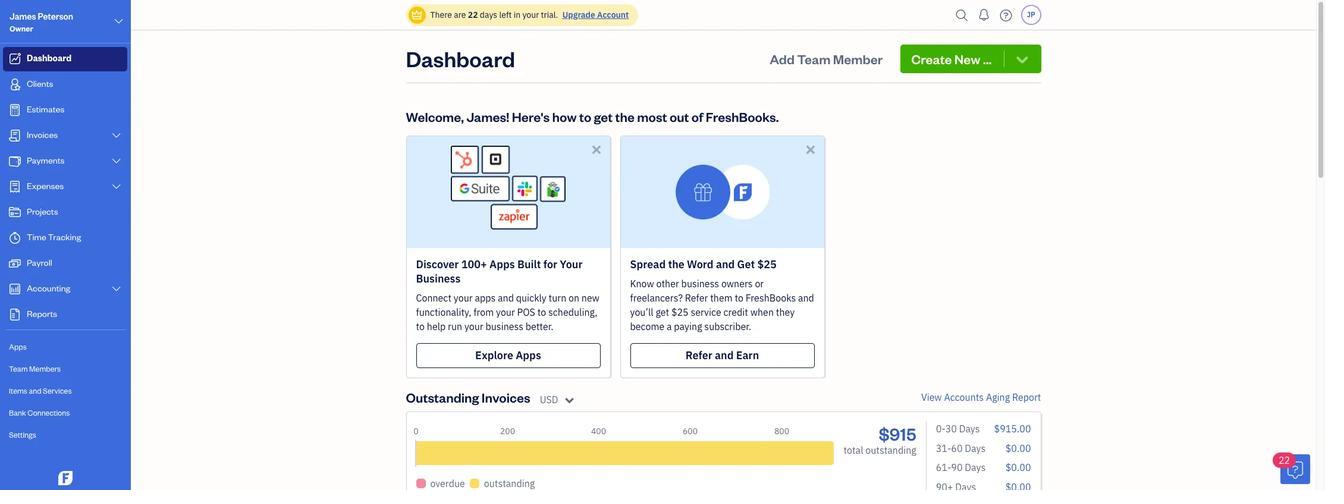 Task type: describe. For each thing, give the bounding box(es) containing it.
outstanding
[[406, 389, 479, 406]]

freelancers?
[[630, 292, 683, 304]]

search image
[[953, 6, 972, 24]]

main element
[[0, 0, 161, 490]]

outstanding inside '$915 total outstanding'
[[866, 445, 917, 456]]

built
[[518, 258, 541, 271]]

bank
[[9, 408, 26, 418]]

welcome,
[[406, 108, 464, 125]]

$0.00 link for 61-90 days
[[1006, 462, 1032, 474]]

0-
[[936, 423, 946, 435]]

chevron large down image
[[113, 14, 124, 29]]

get inside know other business owners or freelancers? refer them to freshbooks and you'll get $25 service credit when they become a paying subscriber.
[[656, 306, 670, 318]]

team members link
[[3, 359, 127, 380]]

$0.00 link for 31-60 days
[[1006, 443, 1032, 454]]

run
[[448, 321, 462, 333]]

members
[[29, 364, 61, 374]]

90
[[952, 462, 963, 474]]

600
[[683, 426, 698, 437]]

apps inside discover 100+ apps built for your business
[[490, 258, 515, 271]]

projects
[[27, 206, 58, 217]]

0-30 days
[[936, 423, 980, 435]]

most
[[637, 108, 667, 125]]

projects link
[[3, 201, 127, 225]]

a
[[667, 321, 672, 333]]

there are 22 days left in your trial. upgrade account
[[431, 10, 629, 20]]

jp
[[1027, 10, 1036, 19]]

$915.00
[[995, 423, 1032, 435]]

are
[[454, 10, 466, 20]]

to inside know other business owners or freelancers? refer them to freshbooks and you'll get $25 service credit when they become a paying subscriber.
[[735, 292, 744, 304]]

your
[[560, 258, 583, 271]]

left
[[500, 10, 512, 20]]

service
[[691, 306, 722, 318]]

explore apps link
[[416, 343, 601, 368]]

welcome, james! here's how to get the most out of freshbooks.
[[406, 108, 779, 125]]

freshbooks.
[[706, 108, 779, 125]]

Currency field
[[540, 393, 580, 407]]

in
[[514, 10, 521, 20]]

credit
[[724, 306, 749, 318]]

discover
[[416, 258, 459, 271]]

to up better.
[[538, 306, 546, 318]]

$0.00 for 31-60 days
[[1006, 443, 1032, 454]]

refer and earn
[[686, 349, 759, 362]]

estimate image
[[8, 104, 22, 116]]

upgrade
[[563, 10, 596, 20]]

out
[[670, 108, 689, 125]]

your left apps
[[454, 292, 473, 304]]

you'll
[[630, 306, 654, 318]]

clients
[[27, 78, 53, 89]]

view
[[922, 392, 942, 403]]

accounts
[[945, 392, 984, 403]]

…
[[984, 51, 992, 67]]

jp button
[[1021, 5, 1042, 25]]

expense image
[[8, 181, 22, 193]]

expenses
[[27, 180, 64, 192]]

chevron large down image for invoices
[[111, 131, 122, 140]]

bank connections
[[9, 408, 70, 418]]

chevron large down image for expenses
[[111, 182, 122, 192]]

61-90 days
[[936, 462, 986, 474]]

james peterson owner
[[10, 11, 73, 33]]

to right how
[[580, 108, 592, 125]]

services
[[43, 386, 72, 396]]

total
[[844, 445, 864, 456]]

owner
[[10, 24, 33, 33]]

go to help image
[[997, 6, 1016, 24]]

days
[[480, 10, 498, 20]]

chevron large down image for accounting
[[111, 284, 122, 294]]

200
[[500, 426, 515, 437]]

upgrade account link
[[560, 10, 629, 20]]

apps inside 'apps' link
[[9, 342, 27, 352]]

invoices inside invoices link
[[27, 129, 58, 140]]

items
[[9, 386, 27, 396]]

chart image
[[8, 283, 22, 295]]

1 horizontal spatial the
[[669, 258, 685, 271]]

refer and earn link
[[630, 343, 815, 368]]

james!
[[467, 108, 510, 125]]

payments
[[27, 155, 65, 166]]

31-60 days
[[936, 443, 986, 454]]

they
[[776, 306, 795, 318]]

and inside know other business owners or freelancers? refer them to freshbooks and you'll get $25 service credit when they become a paying subscriber.
[[799, 292, 815, 304]]

when
[[751, 306, 774, 318]]

tracking
[[48, 231, 81, 243]]

create
[[912, 51, 952, 67]]

notifications image
[[975, 3, 994, 27]]

view accounts aging report link
[[922, 390, 1042, 405]]

1 horizontal spatial dashboard
[[406, 45, 515, 73]]

word
[[687, 258, 714, 271]]

your left pos
[[496, 306, 515, 318]]

view accounts aging report
[[922, 392, 1042, 403]]

pos
[[517, 306, 536, 318]]

or
[[755, 278, 764, 290]]

dashboard image
[[8, 53, 22, 65]]

account
[[597, 10, 629, 20]]

reports link
[[3, 303, 127, 327]]

money image
[[8, 258, 22, 270]]

and inside "link"
[[29, 386, 41, 396]]

discover 100+ apps built for your business
[[416, 258, 583, 286]]

dashboard inside dashboard link
[[27, 52, 72, 64]]

days for 61-90 days
[[965, 462, 986, 474]]

bank connections link
[[3, 403, 127, 424]]

payroll link
[[3, 252, 127, 276]]

become
[[630, 321, 665, 333]]

1 vertical spatial outstanding
[[484, 478, 535, 490]]

31-
[[936, 443, 952, 454]]

$915
[[879, 422, 917, 445]]

create new … button
[[901, 45, 1042, 73]]

connect
[[416, 292, 452, 304]]

business
[[416, 272, 461, 286]]

subscriber.
[[705, 321, 752, 333]]



Task type: vqa. For each thing, say whether or not it's contained in the screenshot.
(
no



Task type: locate. For each thing, give the bounding box(es) containing it.
refer up service
[[685, 292, 708, 304]]

and left 'get'
[[716, 258, 735, 271]]

2 chevron large down image from the top
[[111, 157, 122, 166]]

new
[[955, 51, 981, 67]]

chevron large down image inside payments link
[[111, 157, 122, 166]]

resource center badge image
[[1281, 455, 1311, 484]]

1 $0.00 from the top
[[1006, 443, 1032, 454]]

turn
[[549, 292, 567, 304]]

get right how
[[594, 108, 613, 125]]

0 horizontal spatial outstanding
[[484, 478, 535, 490]]

2 vertical spatial days
[[965, 462, 986, 474]]

0 vertical spatial business
[[682, 278, 720, 290]]

time tracking
[[27, 231, 81, 243]]

2 dismiss image from the left
[[804, 143, 818, 157]]

expenses link
[[3, 175, 127, 199]]

the up other
[[669, 258, 685, 271]]

get down "freelancers?"
[[656, 306, 670, 318]]

30
[[946, 423, 957, 435]]

dismiss image for spread the word and get $25
[[804, 143, 818, 157]]

1 vertical spatial get
[[656, 306, 670, 318]]

dismiss image
[[590, 143, 604, 157], [804, 143, 818, 157]]

and inside connect your apps and quickly turn on new functionality, from your pos to scheduling, to help run your business better.
[[498, 292, 514, 304]]

payment image
[[8, 155, 22, 167]]

$915.00 link
[[995, 423, 1032, 435]]

team members
[[9, 364, 61, 374]]

$25 up paying
[[672, 306, 689, 318]]

quickly
[[516, 292, 547, 304]]

22 button
[[1273, 453, 1311, 484]]

4 chevron large down image from the top
[[111, 284, 122, 294]]

1 vertical spatial days
[[965, 443, 986, 454]]

0 vertical spatial $0.00 link
[[1006, 443, 1032, 454]]

400
[[591, 426, 606, 437]]

other
[[657, 278, 679, 290]]

business inside connect your apps and quickly turn on new functionality, from your pos to scheduling, to help run your business better.
[[486, 321, 524, 333]]

james
[[10, 11, 36, 22]]

payroll
[[27, 257, 52, 268]]

items and services
[[9, 386, 72, 396]]

0 horizontal spatial invoices
[[27, 129, 58, 140]]

1 vertical spatial refer
[[686, 349, 713, 362]]

0 horizontal spatial apps
[[9, 342, 27, 352]]

invoices up 200
[[482, 389, 531, 406]]

outstanding right total
[[866, 445, 917, 456]]

get
[[594, 108, 613, 125], [656, 306, 670, 318]]

days right "30"
[[960, 423, 980, 435]]

invoice image
[[8, 130, 22, 142]]

your down from
[[465, 321, 484, 333]]

the left most
[[616, 108, 635, 125]]

explore apps
[[476, 349, 541, 362]]

overdue
[[431, 478, 465, 490]]

clients link
[[3, 73, 127, 97]]

spread the word and get $25
[[630, 258, 777, 271]]

invoices link
[[3, 124, 127, 148]]

1 horizontal spatial outstanding
[[866, 445, 917, 456]]

2 $0.00 from the top
[[1006, 462, 1032, 474]]

them
[[711, 292, 733, 304]]

crown image
[[411, 9, 423, 21]]

2 horizontal spatial apps
[[516, 349, 541, 362]]

know
[[630, 278, 654, 290]]

chevron large down image inside the "expenses" link
[[111, 182, 122, 192]]

0 horizontal spatial 22
[[468, 10, 478, 20]]

report
[[1013, 392, 1042, 403]]

0 vertical spatial refer
[[685, 292, 708, 304]]

earn
[[737, 349, 759, 362]]

spread
[[630, 258, 666, 271]]

client image
[[8, 79, 22, 90]]

to
[[580, 108, 592, 125], [735, 292, 744, 304], [538, 306, 546, 318], [416, 321, 425, 333]]

1 vertical spatial $0.00
[[1006, 462, 1032, 474]]

$0.00 for 61-90 days
[[1006, 462, 1032, 474]]

1 vertical spatial invoices
[[482, 389, 531, 406]]

business down the word
[[682, 278, 720, 290]]

days for 0-30 days
[[960, 423, 980, 435]]

0 vertical spatial $0.00
[[1006, 443, 1032, 454]]

$915 total outstanding
[[844, 422, 917, 456]]

$25 up the or
[[758, 258, 777, 271]]

freshbooks
[[746, 292, 796, 304]]

to down owners
[[735, 292, 744, 304]]

0
[[414, 426, 419, 437]]

dashboard link
[[3, 47, 127, 71]]

explore
[[476, 349, 514, 362]]

1 horizontal spatial apps
[[490, 258, 515, 271]]

3 chevron large down image from the top
[[111, 182, 122, 192]]

days right the 60
[[965, 443, 986, 454]]

$25 inside know other business owners or freelancers? refer them to freshbooks and you'll get $25 service credit when they become a paying subscriber.
[[672, 306, 689, 318]]

22 inside "22" dropdown button
[[1279, 455, 1291, 467]]

estimates
[[27, 104, 64, 115]]

apps up team members
[[9, 342, 27, 352]]

settings link
[[3, 425, 127, 446]]

team inside button
[[798, 51, 831, 67]]

1 dismiss image from the left
[[590, 143, 604, 157]]

know other business owners or freelancers? refer them to freshbooks and you'll get $25 service credit when they become a paying subscriber.
[[630, 278, 815, 333]]

days
[[960, 423, 980, 435], [965, 443, 986, 454], [965, 462, 986, 474]]

1 vertical spatial team
[[9, 364, 28, 374]]

0 vertical spatial get
[[594, 108, 613, 125]]

time
[[27, 231, 46, 243]]

outstanding down 200
[[484, 478, 535, 490]]

chevrondown image
[[1015, 51, 1031, 67]]

time tracking link
[[3, 226, 127, 251]]

0 horizontal spatial $25
[[672, 306, 689, 318]]

1 $0.00 link from the top
[[1006, 443, 1032, 454]]

0 vertical spatial $25
[[758, 258, 777, 271]]

outstanding invoices
[[406, 389, 531, 406]]

days right 90
[[965, 462, 986, 474]]

timer image
[[8, 232, 22, 244]]

0 horizontal spatial business
[[486, 321, 524, 333]]

better.
[[526, 321, 554, 333]]

chevron large down image inside 'accounting' link
[[111, 284, 122, 294]]

and right items
[[29, 386, 41, 396]]

100+
[[462, 258, 487, 271]]

owners
[[722, 278, 753, 290]]

project image
[[8, 206, 22, 218]]

team inside "link"
[[9, 364, 28, 374]]

your
[[523, 10, 539, 20], [454, 292, 473, 304], [496, 306, 515, 318], [465, 321, 484, 333]]

reports
[[27, 308, 57, 320]]

dashboard down are
[[406, 45, 515, 73]]

1 chevron large down image from the top
[[111, 131, 122, 140]]

of
[[692, 108, 704, 125]]

help
[[427, 321, 446, 333]]

apps down better.
[[516, 349, 541, 362]]

0 vertical spatial the
[[616, 108, 635, 125]]

here's
[[512, 108, 550, 125]]

refer down paying
[[686, 349, 713, 362]]

freshbooks image
[[56, 471, 75, 486]]

team up items
[[9, 364, 28, 374]]

refer inside know other business owners or freelancers? refer them to freshbooks and you'll get $25 service credit when they become a paying subscriber.
[[685, 292, 708, 304]]

dismiss image for discover 100+ apps built for your business
[[590, 143, 604, 157]]

dashboard up clients at the left of page
[[27, 52, 72, 64]]

from
[[474, 306, 494, 318]]

for
[[544, 258, 558, 271]]

2 $0.00 link from the top
[[1006, 462, 1032, 474]]

and right freshbooks
[[799, 292, 815, 304]]

to left the help at the bottom left
[[416, 321, 425, 333]]

0 vertical spatial 22
[[468, 10, 478, 20]]

business inside know other business owners or freelancers? refer them to freshbooks and you'll get $25 service credit when they become a paying subscriber.
[[682, 278, 720, 290]]

report image
[[8, 309, 22, 321]]

how
[[553, 108, 577, 125]]

chevron large down image down estimates link
[[111, 131, 122, 140]]

peterson
[[38, 11, 73, 22]]

items and services link
[[3, 381, 127, 402]]

your right in
[[523, 10, 539, 20]]

0 horizontal spatial dashboard
[[27, 52, 72, 64]]

chevron large down image down invoices link
[[111, 157, 122, 166]]

get
[[738, 258, 755, 271]]

business down from
[[486, 321, 524, 333]]

paying
[[674, 321, 703, 333]]

1 vertical spatial business
[[486, 321, 524, 333]]

1 vertical spatial $25
[[672, 306, 689, 318]]

0 vertical spatial team
[[798, 51, 831, 67]]

chevron large down image
[[111, 131, 122, 140], [111, 157, 122, 166], [111, 182, 122, 192], [111, 284, 122, 294]]

1 horizontal spatial invoices
[[482, 389, 531, 406]]

0 horizontal spatial the
[[616, 108, 635, 125]]

apps
[[475, 292, 496, 304]]

chevron large down image for payments
[[111, 157, 122, 166]]

on
[[569, 292, 580, 304]]

1 horizontal spatial dismiss image
[[804, 143, 818, 157]]

apps left built
[[490, 258, 515, 271]]

apps inside explore apps link
[[516, 349, 541, 362]]

1 vertical spatial $0.00 link
[[1006, 462, 1032, 474]]

$915 link
[[879, 422, 917, 445]]

days for 31-60 days
[[965, 443, 986, 454]]

member
[[834, 51, 883, 67]]

chevron large down image inside invoices link
[[111, 131, 122, 140]]

1 vertical spatial the
[[669, 258, 685, 271]]

0 horizontal spatial dismiss image
[[590, 143, 604, 157]]

1 horizontal spatial business
[[682, 278, 720, 290]]

1 horizontal spatial 22
[[1279, 455, 1291, 467]]

dashboard
[[406, 45, 515, 73], [27, 52, 72, 64]]

create new …
[[912, 51, 992, 67]]

0 vertical spatial outstanding
[[866, 445, 917, 456]]

0 horizontal spatial team
[[9, 364, 28, 374]]

0 vertical spatial days
[[960, 423, 980, 435]]

invoices down estimates
[[27, 129, 58, 140]]

connect your apps and quickly turn on new functionality, from your pos to scheduling, to help run your business better.
[[416, 292, 600, 333]]

1 horizontal spatial get
[[656, 306, 670, 318]]

apps
[[490, 258, 515, 271], [9, 342, 27, 352], [516, 349, 541, 362]]

1 horizontal spatial team
[[798, 51, 831, 67]]

aging
[[987, 392, 1011, 403]]

the
[[616, 108, 635, 125], [669, 258, 685, 271]]

1 horizontal spatial $25
[[758, 258, 777, 271]]

chevron large down image down payments link
[[111, 182, 122, 192]]

1 vertical spatial 22
[[1279, 455, 1291, 467]]

team right the add
[[798, 51, 831, 67]]

and left earn
[[715, 349, 734, 362]]

chevron large down image down "payroll" link
[[111, 284, 122, 294]]

0 vertical spatial invoices
[[27, 129, 58, 140]]

800
[[775, 426, 790, 437]]

and right apps
[[498, 292, 514, 304]]

0 horizontal spatial get
[[594, 108, 613, 125]]



